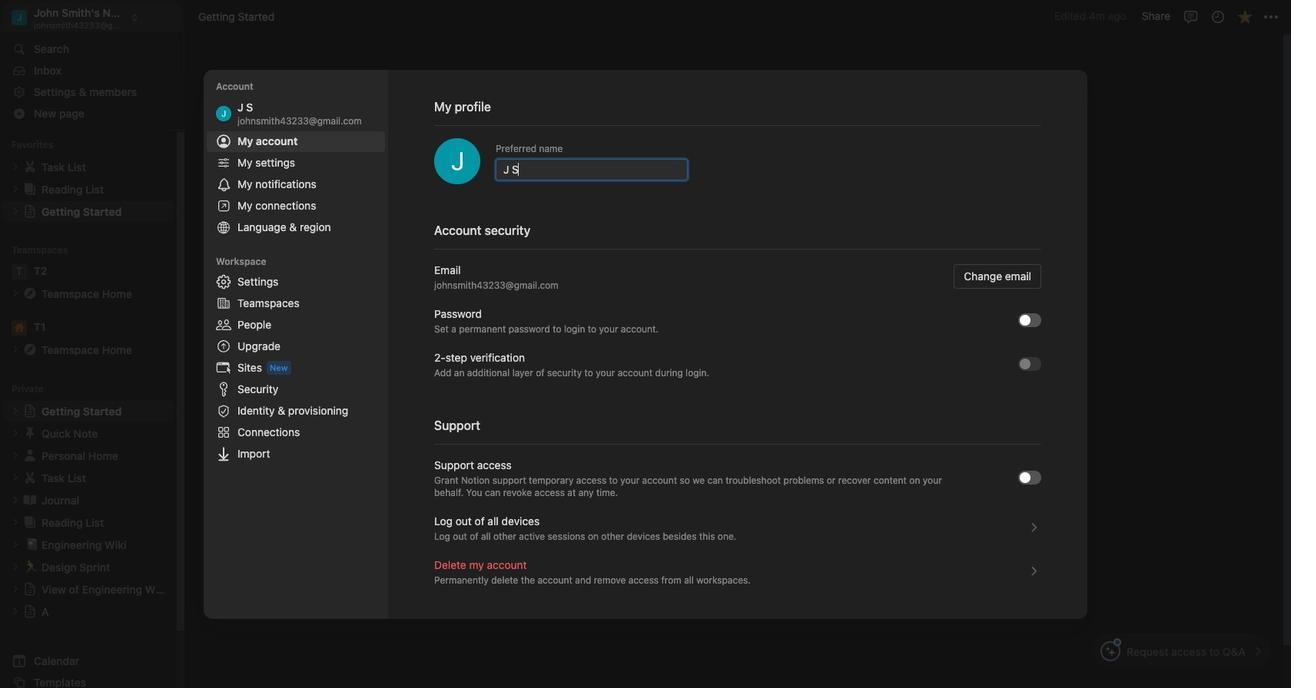 Task type: locate. For each thing, give the bounding box(es) containing it.
t image
[[12, 264, 27, 280]]

👋 image
[[464, 167, 479, 187]]

updates image
[[1210, 9, 1226, 24]]

None text field
[[504, 162, 680, 177]]

comments image
[[1183, 9, 1199, 24]]



Task type: describe. For each thing, give the bounding box(es) containing it.
favorited image
[[1237, 9, 1253, 24]]

👉 image
[[464, 480, 479, 500]]



Task type: vqa. For each thing, say whether or not it's contained in the screenshot.
🥑 "image"
no



